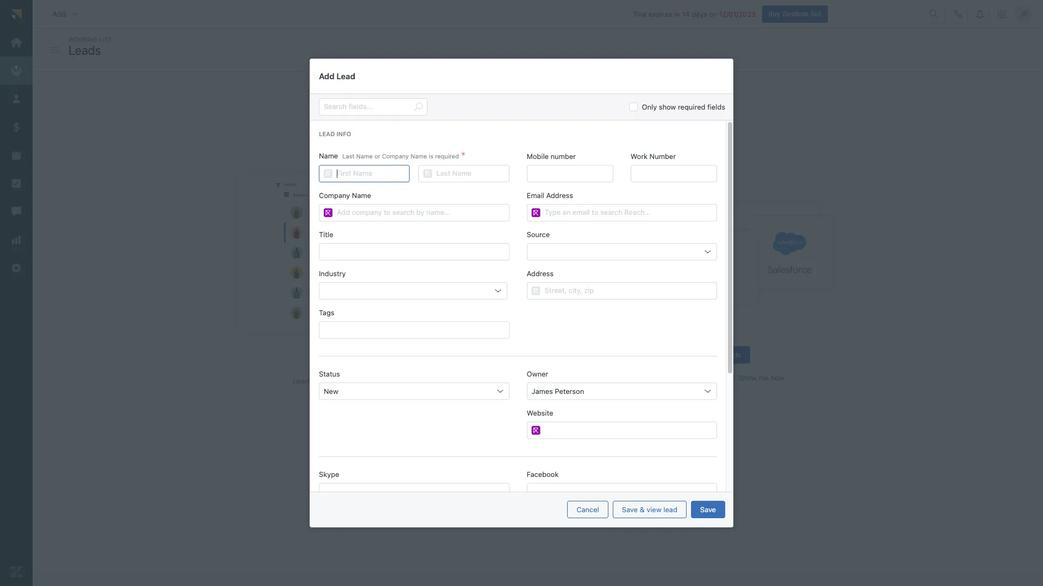 Task type: locate. For each thing, give the bounding box(es) containing it.
reach fill image for address field
[[532, 287, 540, 296]]

days
[[692, 10, 707, 18]]

save
[[622, 506, 638, 514], [700, 506, 716, 514]]

0 vertical spatial required
[[678, 103, 706, 111]]

company name
[[319, 191, 371, 200]]

learn down and
[[562, 129, 580, 138]]

1 vertical spatial the
[[717, 117, 728, 126]]

name
[[319, 152, 338, 160], [356, 153, 373, 160], [411, 153, 427, 160], [352, 191, 371, 200]]

company
[[382, 153, 409, 160], [319, 191, 350, 200]]

about down '395'
[[582, 129, 601, 138]]

0 vertical spatial company
[[382, 153, 409, 160]]

company up "title"
[[319, 191, 350, 200]]

add inside button
[[52, 9, 66, 18]]

leads down access
[[454, 129, 471, 138]]

name last name or company name is required
[[319, 152, 459, 160]]

leads. link
[[603, 129, 622, 138]]

0 horizontal spatial add
[[52, 9, 66, 18]]

0 vertical spatial the
[[535, 92, 555, 109]]

1 horizontal spatial company
[[382, 153, 409, 160]]

0 vertical spatial new
[[353, 354, 366, 363]]

leads right my
[[724, 351, 741, 360]]

lead info
[[319, 130, 351, 138]]

reach fill image
[[532, 209, 540, 217], [532, 427, 540, 435]]

work number
[[631, 152, 676, 161]]

learn left status
[[293, 377, 311, 386]]

reach fill image down 'email'
[[532, 209, 540, 217]]

title
[[319, 230, 333, 239]]

or, add your leads manually. show me how
[[645, 374, 784, 383]]

1 vertical spatial reach fill image
[[532, 427, 540, 435]]

asterisk image
[[461, 152, 466, 161]]

save inside "button"
[[622, 506, 638, 514]]

0 vertical spatial about
[[582, 129, 601, 138]]

1 horizontal spatial lead
[[337, 71, 355, 81]]

1 vertical spatial address
[[527, 269, 554, 278]]

2 reach fill image from the top
[[532, 427, 540, 435]]

address down source
[[527, 269, 554, 278]]

0 horizontal spatial required
[[435, 153, 459, 160]]

1 vertical spatial company
[[319, 191, 350, 200]]

reach
[[409, 377, 430, 386]]

info
[[337, 130, 351, 138]]

your
[[670, 374, 685, 383]]

tags
[[319, 309, 335, 317]]

zendesk products image
[[998, 10, 1006, 18]]

0 horizontal spatial save
[[622, 506, 638, 514]]

lead up search fields... "field"
[[337, 71, 355, 81]]

None field
[[322, 322, 507, 338]]

sell
[[811, 10, 822, 18]]

0 horizontal spatial in
[[521, 92, 532, 109]]

on.
[[549, 129, 560, 138]]

name left is
[[411, 153, 427, 160]]

2 save from the left
[[700, 506, 716, 514]]

lead inside "button"
[[664, 506, 678, 514]]

1 save from the left
[[622, 506, 638, 514]]

Title field
[[324, 244, 505, 260]]

add left chevron down icon on the left top of the page
[[52, 9, 66, 18]]

save left &
[[622, 506, 638, 514]]

save button
[[691, 502, 726, 519]]

learn inside create targeted lead lists with access to over 20 million businesses and 395 million prospect records. or import the leads you're already working on. learn about
[[562, 129, 580, 138]]

in right bring
[[521, 92, 532, 109]]

finding
[[334, 377, 357, 386]]

0 horizontal spatial the
[[535, 92, 555, 109]]

0 vertical spatial reach fill image
[[532, 209, 540, 217]]

Address field
[[545, 283, 713, 299]]

0 vertical spatial in
[[675, 10, 680, 18]]

add up search fields... "field"
[[319, 71, 335, 81]]

0 vertical spatial learn
[[562, 129, 580, 138]]

add
[[52, 9, 66, 18], [319, 71, 335, 81]]

search image up lists
[[414, 103, 423, 111]]

name left last
[[319, 152, 338, 160]]

1 horizontal spatial required
[[678, 103, 706, 111]]

First Name field
[[337, 166, 405, 182]]

with left reach on the left bottom of the page
[[393, 377, 407, 386]]

Facebook field
[[532, 484, 713, 500]]

1 horizontal spatial with
[[433, 117, 447, 126]]

bring
[[486, 92, 518, 109]]

lead left lists
[[402, 117, 416, 126]]

required up or
[[678, 103, 706, 111]]

new right the finding
[[359, 377, 372, 386]]

over
[[482, 117, 496, 126]]

email
[[527, 191, 544, 200]]

with right lists
[[433, 117, 447, 126]]

leads right your
[[687, 374, 704, 383]]

in left 14
[[675, 10, 680, 18]]

with
[[433, 117, 447, 126], [393, 377, 407, 386]]

Company Name field
[[337, 205, 505, 221]]

1 horizontal spatial learn
[[562, 129, 580, 138]]

1 horizontal spatial lead
[[664, 506, 678, 514]]

add for add
[[52, 9, 66, 18]]

with inside create targeted lead lists with access to over 20 million businesses and 395 million prospect records. or import the leads you're already working on. learn about
[[433, 117, 447, 126]]

number
[[551, 152, 576, 161]]

reach fill image for email address
[[532, 209, 540, 217]]

required
[[678, 103, 706, 111], [435, 153, 459, 160]]

1 vertical spatial lead
[[319, 130, 335, 138]]

save right view
[[700, 506, 716, 514]]

Mobile number field
[[532, 166, 609, 182]]

create
[[348, 117, 370, 126]]

new
[[324, 387, 339, 396]]

company right 'or' on the left top of the page
[[382, 153, 409, 160]]

0 horizontal spatial million
[[509, 117, 530, 126]]

1 horizontal spatial the
[[717, 117, 728, 126]]

search image
[[930, 10, 939, 18], [414, 103, 423, 111]]

you're
[[473, 129, 494, 138]]

address down mobile number field
[[546, 191, 573, 200]]

1 million from the left
[[509, 117, 530, 126]]

trial
[[633, 10, 647, 18]]

about
[[582, 129, 601, 138], [313, 377, 332, 386]]

million up already
[[509, 117, 530, 126]]

search image left "calls" icon
[[930, 10, 939, 18]]

learn
[[562, 129, 580, 138], [293, 377, 311, 386]]

import my leads button
[[679, 347, 751, 364]]

leads inside import my leads button
[[724, 351, 741, 360]]

lead right view
[[664, 506, 678, 514]]

leads up finding new leads with reach link
[[368, 354, 386, 363]]

new right find
[[353, 354, 366, 363]]

Skype field
[[324, 484, 505, 500]]

million
[[509, 117, 530, 126], [600, 117, 621, 126]]

0 vertical spatial lead
[[402, 117, 416, 126]]

about up new
[[313, 377, 332, 386]]

1 horizontal spatial search image
[[930, 10, 939, 18]]

1 reach fill image from the top
[[532, 209, 540, 217]]

add for add lead
[[319, 71, 335, 81]]

1 horizontal spatial about
[[582, 129, 601, 138]]

leads inside find new leads button
[[368, 354, 386, 363]]

the inside create targeted lead lists with access to over 20 million businesses and 395 million prospect records. or import the leads you're already working on. learn about
[[717, 117, 728, 126]]

learn about finding new leads with reach
[[293, 377, 430, 386]]

and
[[571, 117, 583, 126]]

number
[[650, 152, 676, 161]]

show
[[739, 374, 757, 383]]

the down fields
[[717, 117, 728, 126]]

million up leads.
[[600, 117, 621, 126]]

0 vertical spatial with
[[433, 117, 447, 126]]

1 vertical spatial add
[[319, 71, 335, 81]]

leads inside create targeted lead lists with access to over 20 million businesses and 395 million prospect records. or import the leads you're already working on. learn about
[[454, 129, 471, 138]]

add lead
[[319, 71, 355, 81]]

0 horizontal spatial about
[[313, 377, 332, 386]]

1 vertical spatial learn
[[293, 377, 311, 386]]

buy
[[769, 10, 780, 18]]

finding new leads with reach link
[[334, 377, 430, 387]]

to
[[474, 117, 480, 126]]

buy zendesk sell button
[[762, 5, 828, 23]]

lead
[[402, 117, 416, 126], [664, 506, 678, 514]]

20
[[498, 117, 507, 126]]

last
[[343, 153, 355, 160]]

or
[[684, 117, 692, 126]]

reach fill image down "website"
[[532, 427, 540, 435]]

0 horizontal spatial with
[[393, 377, 407, 386]]

email address
[[527, 191, 573, 200]]

reach fill image for first name field
[[324, 169, 333, 178]]

me
[[759, 374, 769, 383]]

bell image
[[976, 10, 985, 18]]

show me how link
[[739, 374, 784, 383]]

reach fill image
[[324, 169, 333, 178], [424, 169, 432, 178], [324, 209, 333, 217], [532, 287, 540, 296]]

name down first name field
[[352, 191, 371, 200]]

1 horizontal spatial save
[[700, 506, 716, 514]]

lead left info
[[319, 130, 335, 138]]

0 horizontal spatial search image
[[414, 103, 423, 111]]

&
[[640, 506, 645, 514]]

the up businesses
[[535, 92, 555, 109]]

name left 'or' on the left top of the page
[[356, 153, 373, 160]]

new
[[353, 354, 366, 363], [359, 377, 372, 386]]

address
[[546, 191, 573, 200], [527, 269, 554, 278]]

lists
[[418, 117, 431, 126]]

1 horizontal spatial million
[[600, 117, 621, 126]]

1 horizontal spatial add
[[319, 71, 335, 81]]

company inside name last name or company name is required
[[382, 153, 409, 160]]

1 vertical spatial required
[[435, 153, 459, 160]]

required right is
[[435, 153, 459, 160]]

find new leads button
[[327, 350, 395, 368]]

website
[[527, 409, 553, 418]]

working
[[68, 36, 97, 43]]

1 vertical spatial in
[[521, 92, 532, 109]]

add button
[[43, 3, 88, 25]]

how
[[771, 374, 784, 383]]

only show required fields
[[642, 103, 726, 111]]

leads
[[68, 43, 101, 57]]

in
[[675, 10, 680, 18], [521, 92, 532, 109]]

0 vertical spatial add
[[52, 9, 66, 18]]

save inside button
[[700, 506, 716, 514]]

1 vertical spatial lead
[[664, 506, 678, 514]]

the
[[535, 92, 555, 109], [717, 117, 728, 126]]

0 horizontal spatial lead
[[402, 117, 416, 126]]



Task type: describe. For each thing, give the bounding box(es) containing it.
show
[[659, 103, 676, 111]]

1 vertical spatial about
[[313, 377, 332, 386]]

peterson
[[555, 387, 584, 396]]

reach fill image for website
[[532, 427, 540, 435]]

bring in the leads
[[486, 92, 590, 109]]

save & view lead
[[622, 506, 678, 514]]

0 horizontal spatial company
[[319, 191, 350, 200]]

leads down find new leads button
[[374, 377, 392, 386]]

reach fill image for last name field
[[424, 169, 432, 178]]

expires
[[649, 10, 673, 18]]

import my leads
[[689, 351, 741, 360]]

working list leads
[[68, 36, 112, 57]]

jp button
[[1015, 5, 1033, 23]]

1 vertical spatial search image
[[414, 103, 423, 111]]

status
[[319, 370, 340, 379]]

james
[[532, 387, 553, 396]]

facebook
[[527, 471, 559, 479]]

1 vertical spatial new
[[359, 377, 372, 386]]

cancel
[[577, 506, 599, 514]]

zendesk
[[782, 10, 809, 18]]

Website field
[[545, 423, 713, 439]]

manually.
[[706, 374, 737, 383]]

working
[[522, 129, 547, 138]]

list
[[99, 36, 112, 43]]

find new leads
[[337, 354, 386, 363]]

new button
[[319, 383, 510, 400]]

source
[[527, 230, 550, 239]]

only
[[642, 103, 657, 111]]

lead inside create targeted lead lists with access to over 20 million businesses and 395 million prospect records. or import the leads you're already working on. learn about
[[402, 117, 416, 126]]

targeted
[[372, 117, 400, 126]]

1 horizontal spatial in
[[675, 10, 680, 18]]

required inside name last name or company name is required
[[435, 153, 459, 160]]

james peterson
[[532, 387, 584, 396]]

save for save & view lead
[[622, 506, 638, 514]]

395
[[585, 117, 598, 126]]

buy zendesk sell
[[769, 10, 822, 18]]

access
[[449, 117, 472, 126]]

0 horizontal spatial lead
[[319, 130, 335, 138]]

leads.
[[603, 129, 622, 138]]

import
[[689, 351, 710, 360]]

jp
[[1019, 9, 1028, 18]]

save for save
[[700, 506, 716, 514]]

view
[[647, 506, 662, 514]]

Work Number field
[[636, 166, 713, 182]]

0 vertical spatial search image
[[930, 10, 939, 18]]

0 horizontal spatial learn
[[293, 377, 311, 386]]

work
[[631, 152, 648, 161]]

businesses
[[532, 117, 569, 126]]

already
[[496, 129, 520, 138]]

owner
[[527, 370, 548, 379]]

leads up and
[[558, 92, 590, 109]]

records.
[[655, 117, 682, 126]]

import
[[694, 117, 715, 126]]

reach fill image for company name field
[[324, 209, 333, 217]]

save & view lead button
[[613, 502, 687, 519]]

12/01/2023
[[719, 10, 756, 18]]

1 vertical spatial with
[[393, 377, 407, 386]]

0 vertical spatial address
[[546, 191, 573, 200]]

Email Address field
[[545, 205, 713, 221]]

calls image
[[954, 10, 963, 18]]

is
[[429, 153, 434, 160]]

or,
[[645, 374, 654, 383]]

Last Name field
[[437, 166, 505, 182]]

mobile
[[527, 152, 549, 161]]

industry
[[319, 269, 346, 278]]

find
[[337, 354, 351, 363]]

0 vertical spatial lead
[[337, 71, 355, 81]]

add
[[656, 374, 668, 383]]

Search fields... field
[[324, 99, 410, 115]]

fields
[[708, 103, 726, 111]]

skype
[[319, 471, 339, 479]]

trial expires in 14 days on 12/01/2023
[[633, 10, 756, 18]]

create targeted lead lists with access to over 20 million businesses and 395 million prospect records. or import the leads you're already working on. learn about
[[348, 117, 728, 138]]

on
[[709, 10, 717, 18]]

chevron down image
[[71, 10, 79, 18]]

james peterson button
[[527, 383, 717, 400]]

2 million from the left
[[600, 117, 621, 126]]

about inside create targeted lead lists with access to over 20 million businesses and 395 million prospect records. or import the leads you're already working on. learn about
[[582, 129, 601, 138]]

cancel button
[[568, 502, 609, 519]]

my
[[712, 351, 722, 360]]

14
[[682, 10, 690, 18]]

or
[[375, 153, 380, 160]]

zendesk image
[[9, 566, 23, 580]]

new inside find new leads button
[[353, 354, 366, 363]]

mobile number
[[527, 152, 576, 161]]

prospect
[[623, 117, 653, 126]]



Task type: vqa. For each thing, say whether or not it's contained in the screenshot.
updates
no



